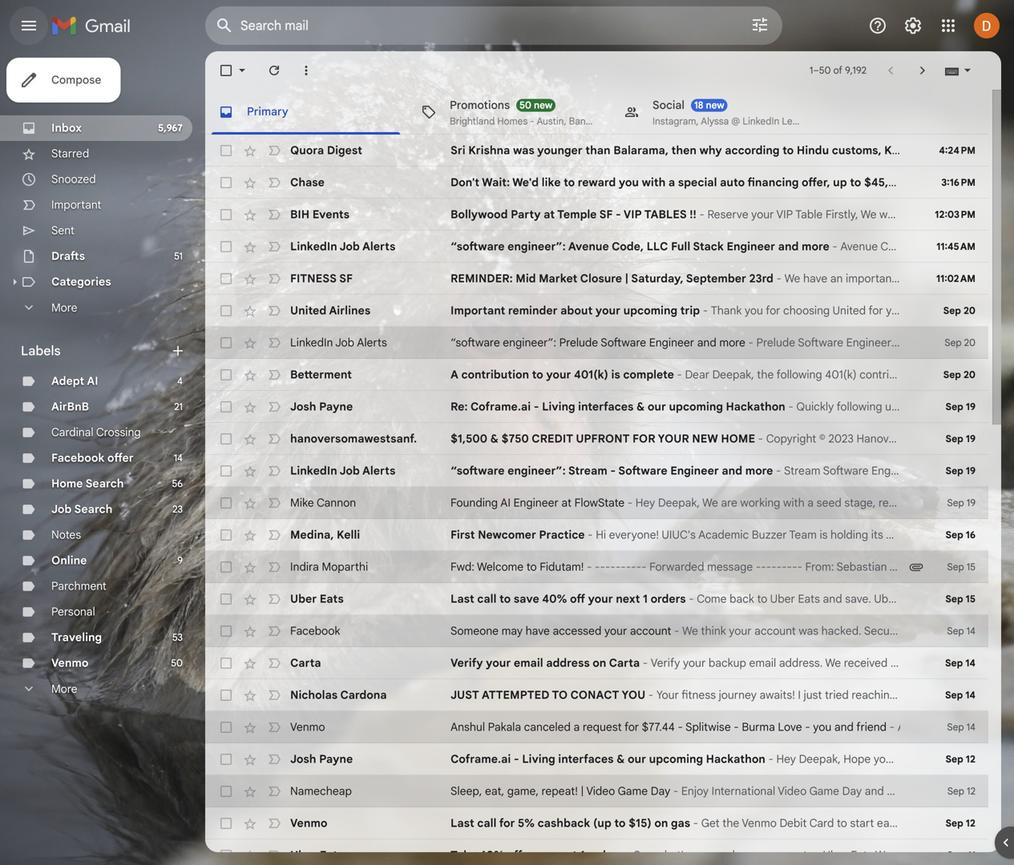 Task type: locate. For each thing, give the bounding box(es) containing it.
important down reminder:
[[451, 304, 505, 318]]

grid containing quora digest
[[205, 135, 989, 866]]

2 call from the top
[[477, 817, 497, 831]]

14 for verify your email address on carta -
[[966, 658, 976, 670]]

0 horizontal spatial |
[[581, 785, 584, 799]]

september
[[686, 272, 746, 286]]

0 vertical spatial 15
[[967, 562, 976, 574]]

linkedin up fitness
[[290, 240, 337, 254]]

14 up thu, sep 14, 2023, 11:21 am element
[[966, 690, 976, 702]]

nicholas
[[290, 689, 338, 703]]

like
[[542, 176, 561, 190]]

2 vertical spatial linkedin
[[290, 464, 337, 478]]

sep 15 down "sep 16"
[[947, 562, 976, 574]]

sleep,
[[451, 785, 482, 799]]

facebook down cardinal
[[51, 451, 105, 465]]

then
[[672, 144, 697, 158]]

search down the home search
[[74, 503, 113, 517]]

promotions heading
[[408, 90, 610, 135]]

facebook up carta cell
[[290, 625, 340, 639]]

facebook inside cell
[[290, 625, 340, 639]]

1 uber eats cell from the top
[[290, 592, 451, 608]]

1 row from the top
[[205, 135, 989, 167]]

josh
[[290, 400, 316, 414], [290, 753, 316, 767]]

3 row from the top
[[205, 199, 989, 231]]

0 vertical spatial josh payne
[[290, 400, 353, 414]]

1 josh payne cell from the top
[[290, 399, 451, 415]]

2 vertical spatial alerts
[[362, 464, 396, 478]]

2 sep 19 cell from the top
[[931, 431, 989, 447]]

venmo cell for last
[[290, 816, 451, 832]]

4:24 pm cell
[[931, 143, 989, 159]]

4 cell from the top
[[451, 303, 908, 319]]

1 vertical spatial 1
[[643, 593, 648, 607]]

facebook for facebook offer
[[51, 451, 105, 465]]

0 horizontal spatial facebook
[[51, 451, 105, 465]]

on
[[593, 657, 606, 671], [655, 817, 668, 831]]

last down "fwd:"
[[451, 593, 474, 607]]

2 last from the top
[[451, 817, 474, 831]]

16 cell from the top
[[451, 688, 908, 704]]

2 vertical spatial "software
[[451, 464, 505, 478]]

thu, sep 21, 2023, 11:02 am element
[[937, 271, 976, 287]]

3 "software from the top
[[451, 464, 505, 478]]

venmo cell
[[290, 720, 451, 736], [290, 816, 451, 832]]

11
[[968, 850, 976, 862]]

14 row from the top
[[205, 552, 989, 584]]

quora
[[290, 144, 324, 158]]

3:16 pm cell
[[931, 175, 989, 191]]

cell containing "software engineer": prelude software engineer and more
[[451, 335, 900, 351]]

0 vertical spatial at
[[544, 208, 555, 222]]

coframe.ai down contribution
[[471, 400, 531, 414]]

cell for medina, kelli cell
[[451, 528, 908, 544]]

1 horizontal spatial for
[[625, 721, 639, 735]]

sep 14 cell down thu, sep 14, 2023, 1:49 pm element
[[931, 720, 989, 736]]

0 vertical spatial sep 12
[[946, 754, 976, 766]]

notes
[[51, 528, 81, 542]]

19 for hackathon
[[966, 401, 976, 413]]

sep for last call to save 40% off your next 1 orders -
[[946, 594, 964, 606]]

3 linkedin job alerts cell from the top
[[290, 463, 451, 480]]

0 vertical spatial josh payne cell
[[290, 399, 451, 415]]

adept ai link
[[51, 374, 98, 388]]

off up accessed
[[570, 593, 585, 607]]

burma
[[742, 721, 775, 735]]

re:
[[451, 400, 468, 414]]

12 inside "element"
[[966, 754, 976, 766]]

6 row from the top
[[205, 295, 989, 327]]

new up younger
[[534, 99, 553, 111]]

new inside promotions, 50 new messages, tab
[[534, 99, 553, 111]]

0 vertical spatial you
[[619, 176, 639, 190]]

1 vertical spatial sep 15
[[946, 594, 976, 606]]

important inside grid
[[451, 304, 505, 318]]

0 horizontal spatial 40%
[[479, 849, 504, 863]]

job for "software engineer": prelude software engineer and more -
[[335, 336, 354, 350]]

sep 19
[[946, 401, 976, 413], [946, 433, 976, 445], [946, 465, 976, 478], [947, 498, 976, 510]]

2 uber eats cell from the top
[[290, 848, 451, 864]]

uber eats for last call to save 40% off your next 1 orders
[[290, 593, 344, 607]]

sep 20 for "software engineer": prelude software engineer and more -
[[945, 337, 976, 349]]

0 horizontal spatial on
[[593, 657, 606, 671]]

important reminder about your upcoming trip -
[[451, 304, 711, 318]]

thu, sep 14, 2023, 1:59 pm element
[[947, 624, 976, 640]]

20 cell from the top
[[451, 816, 900, 832]]

refresh image
[[266, 63, 282, 79]]

call
[[477, 593, 497, 607], [477, 817, 497, 831]]

mid
[[516, 272, 536, 286]]

cell containing fwd: welcome to fidutam!
[[451, 560, 908, 576]]

carta
[[290, 657, 321, 671], [609, 657, 640, 671]]

josh payne for re: coframe.ai - living interfaces & our upcoming hackathon
[[290, 400, 353, 414]]

linkedin job alerts down events
[[290, 240, 396, 254]]

13 row from the top
[[205, 520, 989, 552]]

11:45 am cell
[[931, 239, 989, 255]]

sep 14 cell for anshul pakala canceled a request for $77.44 - splitwise - burma love - you and friend -
[[931, 720, 989, 736]]

1 left of
[[810, 65, 813, 77]]

sep 19 cell down tue, sep 19, 2023, 3:20 pm element
[[931, 463, 989, 480]]

advanced search options image
[[744, 9, 776, 41]]

0 vertical spatial facebook
[[51, 451, 105, 465]]

select input tool image
[[963, 64, 973, 76]]

living
[[542, 400, 575, 414], [522, 753, 555, 767]]

2 vertical spatial engineer":
[[508, 464, 566, 478]]

2 more button from the top
[[0, 677, 192, 702]]

6 cell from the top
[[451, 367, 908, 383]]

more button
[[0, 295, 192, 321], [0, 677, 192, 702]]

cell containing anshul pakala canceled a request for $77.44 - splitwise - burma love - you and friend
[[451, 720, 908, 736]]

1 sep 19 cell from the top
[[931, 399, 989, 415]]

"software down bollywood
[[451, 240, 505, 254]]

20 row from the top
[[205, 744, 989, 776]]

alerts for "software engineer": prelude software engineer and more -
[[357, 336, 387, 350]]

8 cell from the top
[[451, 431, 908, 447]]

12 cell from the top
[[451, 560, 908, 576]]

cell
[[451, 207, 908, 223], [451, 239, 908, 255], [451, 271, 908, 287], [451, 303, 908, 319], [451, 335, 900, 351], [451, 367, 908, 383], [451, 399, 908, 415], [451, 431, 908, 447], [451, 463, 908, 480], [451, 496, 908, 512], [451, 528, 908, 544], [451, 560, 908, 576], [451, 592, 908, 608], [451, 624, 908, 640], [451, 656, 908, 672], [451, 688, 908, 704], [451, 720, 908, 736], [451, 752, 908, 768], [451, 784, 900, 800], [451, 816, 900, 832], [451, 848, 900, 864]]

row up 401(k)
[[205, 327, 989, 359]]

venmo cell down nicholas cardona cell
[[290, 720, 451, 736]]

airbnb
[[51, 400, 89, 414]]

job down events
[[340, 240, 360, 254]]

0 vertical spatial on
[[593, 657, 606, 671]]

1 vertical spatial more button
[[0, 677, 192, 702]]

sep 19 cell
[[931, 399, 989, 415], [931, 431, 989, 447], [931, 463, 989, 480], [931, 496, 989, 512]]

1 horizontal spatial facebook
[[290, 625, 340, 639]]

20 up tue, sep 19, 2023, 7:30 pm element
[[964, 369, 976, 381]]

venmo for anshul pakala canceled a request for $77.44 - splitwise - burma love - you and friend -
[[290, 721, 325, 735]]

wait:
[[482, 176, 510, 190]]

2 josh from the top
[[290, 753, 316, 767]]

2 horizontal spatial 50
[[819, 65, 831, 77]]

3 sep 14 cell from the top
[[931, 688, 989, 704]]

1 carta from the left
[[290, 657, 321, 671]]

9 cell from the top
[[451, 463, 908, 480]]

categories
[[51, 275, 111, 289]]

11 cell from the top
[[451, 528, 908, 544]]

orders down (up
[[588, 849, 623, 863]]

!!
[[690, 208, 697, 222]]

linkedin job alerts cell for "software engineer": prelude software engineer and more -
[[290, 335, 451, 351]]

cell for venmo cell associated with anshul
[[451, 720, 908, 736]]

1 linkedin from the top
[[290, 240, 337, 254]]

50 new
[[520, 99, 553, 111]]

3 sep 20 cell from the top
[[931, 367, 989, 383]]

job search
[[51, 503, 113, 517]]

sep 20 cell
[[931, 303, 989, 319], [931, 335, 989, 351], [931, 367, 989, 383]]

carta up "nicholas"
[[290, 657, 321, 671]]

2 venmo cell from the top
[[290, 816, 451, 832]]

settings image
[[904, 16, 923, 35]]

josh for re: coframe.ai - living interfaces & our upcoming hackathon -
[[290, 400, 316, 414]]

1 horizontal spatial at
[[562, 496, 572, 510]]

1 josh payne from the top
[[290, 400, 353, 414]]

thu, sep 14, 2023, 1:50 pm element
[[945, 656, 976, 672]]

engineer": for avenue
[[508, 240, 566, 254]]

20 for a contribution to your 401(k) is complete -
[[964, 369, 976, 381]]

12 up 11
[[966, 818, 976, 830]]

linkedin job alerts down 'united airlines'
[[290, 336, 387, 350]]

josh payne cell
[[290, 399, 451, 415], [290, 752, 451, 768]]

15 cell from the top
[[451, 656, 908, 672]]

adept
[[51, 374, 84, 388]]

0 vertical spatial for
[[625, 721, 639, 735]]

2 sep 15 cell from the top
[[931, 592, 989, 608]]

1 vertical spatial linkedin job alerts
[[290, 336, 387, 350]]

0 vertical spatial 50
[[819, 65, 831, 77]]

up
[[833, 176, 847, 190]]

1 horizontal spatial new
[[706, 99, 725, 111]]

sep up thu, sep 14, 2023, 1:49 pm element
[[945, 658, 963, 670]]

venmo cell for anshul
[[290, 720, 451, 736]]

hackathon down the burma
[[706, 753, 766, 767]]

1 vertical spatial call
[[477, 817, 497, 831]]

1 linkedin job alerts from the top
[[290, 240, 396, 254]]

3 cell from the top
[[451, 271, 908, 287]]

ai inside labels "navigation"
[[87, 374, 98, 388]]

labels
[[21, 343, 61, 359]]

2 linkedin job alerts from the top
[[290, 336, 387, 350]]

5 row from the top
[[205, 263, 989, 295]]

more down september at the top right of the page
[[720, 336, 746, 350]]

a contribution to your 401(k) is complete -
[[451, 368, 685, 382]]

row containing nicholas cardona
[[205, 680, 989, 712]]

sep 14 cell
[[931, 624, 989, 640], [931, 656, 989, 672], [931, 688, 989, 704], [931, 720, 989, 736]]

2 vertical spatial venmo
[[290, 817, 328, 831]]

row down "software engineer": prelude software engineer and more -
[[205, 359, 989, 391]]

cell containing first newcomer practice
[[451, 528, 908, 544]]

cell containing last call for 5% cashback (up to $15) on gas
[[451, 816, 900, 832]]

sep up sep 11 'cell'
[[946, 818, 964, 830]]

venmo
[[51, 657, 89, 671], [290, 721, 325, 735], [290, 817, 328, 831]]

14 inside thu, sep 14, 2023, 1:49 pm element
[[966, 690, 976, 702]]

row down flowstate
[[205, 520, 989, 552]]

20 up the wed, sep 20, 2023, 11:52 am element
[[964, 305, 976, 317]]

1 sep 12 cell from the top
[[931, 752, 989, 768]]

1 vertical spatial 15
[[966, 594, 976, 606]]

1 "software from the top
[[451, 240, 505, 254]]

payne for coframe.ai
[[319, 753, 353, 767]]

2 new from the left
[[706, 99, 725, 111]]

2 horizontal spatial 1
[[810, 65, 813, 77]]

coframe.ai down anshul
[[451, 753, 511, 767]]

categories link
[[51, 275, 111, 289]]

1 uber from the top
[[290, 593, 317, 607]]

3 linkedin job alerts from the top
[[290, 464, 396, 478]]

interfaces
[[578, 400, 634, 414], [558, 753, 614, 767]]

tab list containing promotions
[[205, 90, 989, 135]]

1 venmo cell from the top
[[290, 720, 451, 736]]

1 horizontal spatial you
[[813, 721, 832, 735]]

1 sep 20 cell from the top
[[931, 303, 989, 319]]

cell containing someone may have accessed your account
[[451, 624, 908, 640]]

sep 19 cell for home
[[931, 431, 989, 447]]

1 new from the left
[[534, 99, 553, 111]]

interfaces up video
[[558, 753, 614, 767]]

12 row from the top
[[205, 488, 989, 520]]

sep down wed, sep 20, 2023, 1:26 pm element
[[945, 337, 962, 349]]

1 vertical spatial ai
[[501, 496, 511, 510]]

anshul
[[451, 721, 485, 735]]

engineer": up mid
[[508, 240, 566, 254]]

off down 5% at the bottom right
[[507, 849, 522, 863]]

home
[[51, 477, 83, 491]]

cell containing just attempted to conact you
[[451, 688, 908, 704]]

cell containing important reminder about your upcoming trip
[[451, 303, 908, 319]]

may
[[502, 625, 523, 639]]

job down hanoversomawestsanf.
[[340, 464, 360, 478]]

linkedin job alerts cell for "software engineer": stream - software engineer and more -
[[290, 463, 451, 480]]

sep for anshul pakala canceled a request for $77.44 - splitwise - burma love - you and friend -
[[947, 722, 964, 734]]

"software for "software engineer": prelude software engineer and more -
[[451, 336, 500, 350]]

0 vertical spatial "software
[[451, 240, 505, 254]]

cardona
[[340, 689, 387, 703]]

josh payne cell for re:
[[290, 399, 451, 415]]

5 cell from the top
[[451, 335, 900, 351]]

cell for venmo cell related to last
[[451, 816, 900, 832]]

4 sep 19 cell from the top
[[931, 496, 989, 512]]

reminder:
[[451, 272, 513, 286]]

2 "software from the top
[[451, 336, 500, 350]]

0 vertical spatial 20
[[964, 305, 976, 317]]

0 horizontal spatial you
[[619, 176, 639, 190]]

cell for mike cannon cell
[[451, 496, 908, 512]]

you
[[619, 176, 639, 190], [813, 721, 832, 735]]

main content
[[205, 90, 989, 866]]

sep 14 cell for just attempted to conact you -
[[931, 688, 989, 704]]

has attachment image
[[908, 560, 925, 576]]

2 uber from the top
[[290, 849, 317, 863]]

None search field
[[205, 6, 783, 45]]

linkedin job alerts cell
[[290, 239, 451, 255], [290, 335, 451, 351], [290, 463, 451, 480]]

venmo down "namecheap"
[[290, 817, 328, 831]]

sep 14 for someone may have accessed your account -
[[947, 626, 976, 638]]

1 vertical spatial venmo
[[290, 721, 325, 735]]

50 up was at the top right
[[520, 99, 532, 111]]

0 vertical spatial sep 20
[[943, 305, 976, 317]]

ai for founding
[[501, 496, 511, 510]]

thu, sep 21, 2023, 12:03 pm element
[[935, 207, 976, 223]]

payne down "betterment"
[[319, 400, 353, 414]]

1 uber eats from the top
[[290, 593, 344, 607]]

14 inside "thu, sep 14, 2023, 1:59 pm" element
[[967, 626, 976, 638]]

sep 20 up wed, sep 20, 2023, 8:22 am element
[[945, 337, 976, 349]]

customs,
[[832, 144, 882, 158]]

sep 12
[[946, 754, 976, 766], [948, 786, 976, 798], [946, 818, 976, 830]]

2 vertical spatial 20
[[964, 369, 976, 381]]

for left $77.44
[[625, 721, 639, 735]]

0 vertical spatial linkedin job alerts
[[290, 240, 396, 254]]

0 vertical spatial call
[[477, 593, 497, 607]]

primary heading
[[205, 90, 407, 135]]

at up practice
[[562, 496, 572, 510]]

1 vertical spatial venmo cell
[[290, 816, 451, 832]]

1 vertical spatial engineer":
[[503, 336, 556, 350]]

inbox
[[51, 121, 82, 135]]

sri krishna was younger than balarama, then why according to hindu customs, krishna b...?
[[451, 144, 953, 158]]

0 vertical spatial uber eats cell
[[290, 592, 451, 608]]

$750
[[502, 432, 529, 446]]

cell containing verify your email address on carta
[[451, 656, 908, 672]]

row up flowstate
[[205, 455, 989, 488]]

upcoming down saturday,
[[623, 304, 678, 318]]

3 sep 19 cell from the top
[[931, 463, 989, 480]]

0 horizontal spatial sf
[[339, 272, 353, 286]]

mike cannon
[[290, 496, 356, 510]]

4
[[177, 376, 183, 388]]

sf up airlines
[[339, 272, 353, 286]]

8 row from the top
[[205, 359, 989, 391]]

18 row from the top
[[205, 680, 989, 712]]

1 vertical spatial more
[[51, 683, 77, 697]]

1 linkedin job alerts cell from the top
[[290, 239, 451, 255]]

21 row from the top
[[205, 776, 989, 808]]

16 row from the top
[[205, 616, 989, 648]]

indira moparthi
[[290, 560, 368, 575]]

sep down tue, sep 19, 2023, 3:20 pm element
[[946, 465, 964, 478]]

2 josh payne from the top
[[290, 753, 353, 767]]

1 last from the top
[[451, 593, 474, 607]]

None checkbox
[[218, 143, 234, 159], [218, 175, 234, 191], [218, 207, 234, 223], [218, 335, 234, 351], [218, 367, 234, 383], [218, 399, 234, 415], [218, 431, 234, 447], [218, 496, 234, 512], [218, 528, 234, 544], [218, 560, 234, 576], [218, 720, 234, 736], [218, 143, 234, 159], [218, 175, 234, 191], [218, 207, 234, 223], [218, 335, 234, 351], [218, 367, 234, 383], [218, 399, 234, 415], [218, 431, 234, 447], [218, 496, 234, 512], [218, 528, 234, 544], [218, 560, 234, 576], [218, 720, 234, 736]]

10 row from the top
[[205, 423, 989, 455]]

2 linkedin from the top
[[290, 336, 333, 350]]

eats down "namecheap"
[[320, 849, 344, 863]]

sep 14 down fri, sep 15, 2023, 11:37 am element
[[947, 626, 976, 638]]

1 vertical spatial sf
[[339, 272, 353, 286]]

19 for -
[[966, 465, 976, 478]]

venmo cell down namecheap cell
[[290, 816, 451, 832]]

15 down fri, sep 15, 2023, 1:55 pm element
[[966, 594, 976, 606]]

row containing medina, kelli
[[205, 520, 989, 552]]

None checkbox
[[218, 63, 234, 79], [218, 239, 234, 255], [218, 271, 234, 287], [218, 303, 234, 319], [218, 463, 234, 480], [218, 592, 234, 608], [218, 624, 234, 640], [218, 656, 234, 672], [218, 688, 234, 704], [218, 752, 234, 768], [218, 784, 234, 800], [218, 816, 234, 832], [218, 848, 234, 864], [218, 63, 234, 79], [218, 239, 234, 255], [218, 271, 234, 287], [218, 303, 234, 319], [218, 463, 234, 480], [218, 592, 234, 608], [218, 624, 234, 640], [218, 656, 234, 672], [218, 688, 234, 704], [218, 752, 234, 768], [218, 784, 234, 800], [218, 816, 234, 832], [218, 848, 234, 864]]

sep 15 up "thu, sep 14, 2023, 1:59 pm" element
[[946, 594, 976, 606]]

love
[[778, 721, 802, 735]]

sep down thu, sep 14, 2023, 1:50 pm element
[[945, 690, 963, 702]]

14 down "thu, sep 14, 2023, 1:59 pm" element
[[966, 658, 976, 670]]

verify
[[451, 657, 483, 671]]

0 vertical spatial eats
[[320, 593, 344, 607]]

ai inside row
[[501, 496, 511, 510]]

sri krishna was younger than balarama, then why according to hindu customs, krishna b...? cell
[[451, 143, 953, 159]]

indira moparthi cell
[[290, 560, 368, 575]]

sep 20 cell for "software engineer": prelude software engineer and more -
[[931, 335, 989, 351]]

1 more button from the top
[[0, 295, 192, 321]]

medina, kelli cell
[[290, 528, 451, 544]]

quora digest cell
[[290, 143, 451, 159]]

1 horizontal spatial important
[[451, 304, 505, 318]]

1 horizontal spatial ai
[[501, 496, 511, 510]]

0 vertical spatial sep 15
[[947, 562, 976, 574]]

at right party
[[544, 208, 555, 222]]

0 vertical spatial off
[[570, 593, 585, 607]]

2 cell from the top
[[451, 239, 908, 255]]

50 down 53
[[171, 658, 183, 670]]

$45,000
[[864, 176, 911, 190]]

traveling link
[[51, 631, 102, 645]]

alerts down hanoversomawestsanf. "cell" at left
[[362, 464, 396, 478]]

linkedin job alerts for "software engineer": avenue code, llc full stack engineer and more
[[290, 240, 396, 254]]

row containing facebook
[[205, 616, 989, 648]]

0 horizontal spatial next
[[553, 849, 577, 863]]

2 vertical spatial linkedin job alerts cell
[[290, 463, 451, 480]]

1 vertical spatial eats
[[320, 849, 344, 863]]

18 cell from the top
[[451, 752, 908, 768]]

50 inside labels "navigation"
[[171, 658, 183, 670]]

cell containing sleep, eat, game, repeat! | video game day
[[451, 784, 900, 800]]

contribution
[[461, 368, 529, 382]]

cell containing $1,500 & $750 credit upfront for your new home
[[451, 431, 908, 447]]

1 vertical spatial sep 12
[[948, 786, 976, 798]]

tue, sep 12, 2023, 1:15 pm element
[[946, 816, 976, 832]]

7 cell from the top
[[451, 399, 908, 415]]

50 for 50 new
[[520, 99, 532, 111]]

ai for adept
[[87, 374, 98, 388]]

2 carta from the left
[[609, 657, 640, 671]]

14 inside thu, sep 14, 2023, 11:21 am element
[[967, 722, 976, 734]]

row up accessed
[[205, 584, 989, 616]]

your down 5% at the bottom right
[[525, 849, 550, 863]]

0 horizontal spatial off
[[507, 849, 522, 863]]

50 inside promotions, 50 new messages, tab
[[520, 99, 532, 111]]

13 cell from the top
[[451, 592, 908, 608]]

thu, sep 14, 2023, 11:21 am element
[[947, 720, 976, 736]]

1 vertical spatial a
[[574, 721, 580, 735]]

linkedin job alerts for "software engineer": prelude software engineer and more
[[290, 336, 387, 350]]

2 vertical spatial sep 20
[[943, 369, 976, 381]]

sep down thu, sep 14, 2023, 11:21 am element
[[946, 754, 964, 766]]

sep for "software engineer": stream - software engineer and more -
[[946, 465, 964, 478]]

call down eat,
[[477, 817, 497, 831]]

14 inside thu, sep 14, 2023, 1:50 pm element
[[966, 658, 976, 670]]

united airlines
[[290, 304, 371, 318]]

9,192
[[845, 65, 867, 77]]

upcoming
[[623, 304, 678, 318], [669, 400, 723, 414], [649, 753, 703, 767]]

row down last call to save 40% off your next 1 orders -
[[205, 616, 989, 648]]

last for last call to save 40% off your next 1 orders -
[[451, 593, 474, 607]]

don't wait: we'd like to reward you with a special auto financing offer, up to $45,000
[[451, 176, 911, 190]]

job down airlines
[[335, 336, 354, 350]]

krishna left b...?
[[885, 144, 926, 158]]

chase cell
[[290, 175, 451, 191]]

job inside labels "navigation"
[[51, 503, 72, 517]]

wed, sep 20, 2023, 1:26 pm element
[[943, 303, 976, 319]]

uber down indira
[[290, 593, 317, 607]]

sep 19 for -
[[946, 465, 976, 478]]

| right "closure"
[[625, 272, 629, 286]]

josh payne cell for coframe.ai
[[290, 752, 451, 768]]

15 for fri, sep 15, 2023, 1:55 pm element
[[967, 562, 976, 574]]

17 row from the top
[[205, 648, 989, 680]]

cell for fitness sf cell
[[451, 271, 908, 287]]

7 row from the top
[[205, 327, 989, 359]]

3 linkedin from the top
[[290, 464, 337, 478]]

thu, sep 14, 2023, 1:49 pm element
[[945, 688, 976, 704]]

1 horizontal spatial off
[[570, 593, 585, 607]]

sep 19 cell for -
[[931, 463, 989, 480]]

22 row from the top
[[205, 808, 989, 840]]

cell for linkedin job alerts cell corresponding to "software engineer": prelude software engineer and more -
[[451, 335, 900, 351]]

sep 15 for fri, sep 15, 2023, 1:55 pm element
[[947, 562, 976, 574]]

cashback
[[538, 817, 590, 831]]

sep 12 cell
[[931, 752, 989, 768], [931, 784, 989, 800], [931, 816, 989, 832]]

0 vertical spatial more
[[51, 301, 77, 315]]

airlines
[[329, 304, 371, 318]]

40% right the take
[[479, 849, 504, 863]]

10 cell from the top
[[451, 496, 908, 512]]

josh up "namecheap"
[[290, 753, 316, 767]]

thu, sep 21, 2023, 4:24 pm element
[[939, 143, 976, 159]]

to left the hindu
[[783, 144, 794, 158]]

row containing bih events
[[205, 199, 989, 231]]

sep 19 down tue, sep 19, 2023, 3:20 pm element
[[946, 465, 976, 478]]

sep 14 for just attempted to conact you -
[[945, 690, 976, 702]]

next
[[616, 593, 640, 607], [553, 849, 577, 863]]

important inside labels "navigation"
[[51, 198, 101, 212]]

0 horizontal spatial important
[[51, 198, 101, 212]]

row
[[205, 135, 989, 167], [205, 167, 989, 199], [205, 199, 989, 231], [205, 231, 989, 263], [205, 263, 989, 295], [205, 295, 989, 327], [205, 327, 989, 359], [205, 359, 989, 391], [205, 391, 989, 423], [205, 423, 989, 455], [205, 455, 989, 488], [205, 488, 989, 520], [205, 520, 989, 552], [205, 552, 989, 584], [205, 584, 989, 616], [205, 616, 989, 648], [205, 648, 989, 680], [205, 680, 989, 712], [205, 712, 989, 744], [205, 744, 989, 776], [205, 776, 989, 808], [205, 808, 989, 840], [205, 840, 989, 866]]

sep for just attempted to conact you -
[[945, 690, 963, 702]]

last up the take
[[451, 817, 474, 831]]

software up is
[[601, 336, 646, 350]]

12
[[966, 754, 976, 766], [967, 786, 976, 798], [966, 818, 976, 830]]

1 sep 14 cell from the top
[[931, 624, 989, 640]]

sep 15 cell
[[931, 560, 989, 576], [931, 592, 989, 608]]

19 cell from the top
[[451, 784, 900, 800]]

hanoversomawestsanf. cell
[[290, 431, 451, 447]]

3 sep 12 cell from the top
[[931, 816, 989, 832]]

2 uber eats from the top
[[290, 849, 344, 863]]

20 for important reminder about your upcoming trip -
[[964, 305, 976, 317]]

1 vertical spatial more
[[720, 336, 746, 350]]

row containing namecheap
[[205, 776, 989, 808]]

0 vertical spatial orders
[[651, 593, 686, 607]]

2 vertical spatial sep 20 cell
[[931, 367, 989, 383]]

uber down "namecheap"
[[290, 849, 317, 863]]

search mail image
[[210, 11, 239, 40]]

payne up "namecheap"
[[319, 753, 353, 767]]

1 horizontal spatial krishna
[[885, 144, 926, 158]]

engineer": down reminder
[[503, 336, 556, 350]]

1 payne from the top
[[319, 400, 353, 414]]

krishna right sri
[[468, 144, 510, 158]]

11:02 am cell
[[931, 271, 989, 287]]

uber eats cell
[[290, 592, 451, 608], [290, 848, 451, 864]]

0 vertical spatial upcoming
[[623, 304, 678, 318]]

1 vertical spatial linkedin
[[290, 336, 333, 350]]

0 vertical spatial next
[[616, 593, 640, 607]]

hindu
[[797, 144, 829, 158]]

2 linkedin job alerts cell from the top
[[290, 335, 451, 351]]

1 josh from the top
[[290, 400, 316, 414]]

14 for anshul pakala canceled a request for $77.44 - splitwise - burma love - you and friend -
[[967, 722, 976, 734]]

josh down "betterment"
[[290, 400, 316, 414]]

2 vertical spatial sep 12
[[946, 818, 976, 830]]

row up last call to save 40% off your next 1 orders -
[[205, 552, 989, 584]]

row down reward
[[205, 199, 989, 231]]

linkedin job alerts cell for "software engineer": avenue code, llc full stack engineer and more -
[[290, 239, 451, 255]]

fitness sf cell
[[290, 271, 451, 287]]

1 horizontal spatial 50
[[520, 99, 532, 111]]

2 sep 14 cell from the top
[[931, 656, 989, 672]]

primary tab panel
[[205, 135, 989, 866]]

upfront
[[576, 432, 630, 446]]

cell containing bollywood party at temple sf - vip tables !!
[[451, 207, 908, 223]]

facebook inside labels "navigation"
[[51, 451, 105, 465]]

4 sep 14 cell from the top
[[931, 720, 989, 736]]

0 vertical spatial venmo
[[51, 657, 89, 671]]

mike cannon cell
[[290, 496, 451, 512]]

new for social
[[706, 99, 725, 111]]

sep up tue, sep 12, 2023, 1:15 pm element
[[948, 786, 965, 798]]

1 vertical spatial payne
[[319, 753, 353, 767]]

personal
[[51, 605, 95, 619]]

sep 12 down the tue, sep 12, 2023, 2:40 pm "element"
[[948, 786, 976, 798]]

cell containing founding ai engineer at flowstate
[[451, 496, 908, 512]]

engineer": up founding ai engineer at flowstate -
[[508, 464, 566, 478]]

cell containing a contribution to your 401(k) is complete
[[451, 367, 908, 383]]

14 up the tue, sep 12, 2023, 2:40 pm "element"
[[967, 722, 976, 734]]

2 payne from the top
[[319, 753, 353, 767]]

2 eats from the top
[[320, 849, 344, 863]]

sep up thu, sep 14, 2023, 1:50 pm element
[[947, 626, 964, 638]]

quora digest
[[290, 144, 362, 158]]

sep 15 for fri, sep 15, 2023, 11:37 am element
[[946, 594, 976, 606]]

1 vertical spatial sep 20 cell
[[931, 335, 989, 351]]

0 horizontal spatial krishna
[[468, 144, 510, 158]]

1 cell from the top
[[451, 207, 908, 223]]

14 for just attempted to conact you -
[[966, 690, 976, 702]]

14 inside labels "navigation"
[[174, 453, 183, 465]]

1
[[810, 65, 813, 77], [643, 593, 648, 607], [580, 849, 585, 863]]

sep down thu, sep 14, 2023, 1:49 pm element
[[947, 722, 964, 734]]

Search mail text field
[[241, 18, 706, 34]]

uber
[[290, 593, 317, 607], [290, 849, 317, 863]]

12:03 pm cell
[[931, 207, 989, 223]]

online link
[[51, 554, 87, 568]]

uber eats cell down namecheap cell
[[290, 848, 451, 864]]

tab list
[[205, 90, 989, 135]]

|
[[625, 272, 629, 286], [581, 785, 584, 799]]

1 vertical spatial search
[[74, 503, 113, 517]]

14 cell from the top
[[451, 624, 908, 640]]

14 up "56"
[[174, 453, 183, 465]]

new inside social, 18 new messages, tab
[[706, 99, 725, 111]]

alerts for "software engineer": avenue code, llc full stack engineer and more -
[[362, 240, 396, 254]]

21 cell from the top
[[451, 848, 900, 864]]

you inside 'link'
[[619, 176, 639, 190]]

0 vertical spatial software
[[601, 336, 646, 350]]

younger
[[537, 144, 583, 158]]

tue, sep 19, 2023, 12:15 pm element
[[946, 463, 976, 480]]

a right with
[[669, 176, 675, 190]]

labels heading
[[21, 343, 170, 359]]

0 vertical spatial ai
[[87, 374, 98, 388]]

sep 12 cell for last call for 5% cashback (up to $15) on gas -
[[931, 816, 989, 832]]

sep 14 cell for verify your email address on carta -
[[931, 656, 989, 672]]

2 row from the top
[[205, 167, 989, 199]]

cell containing "software engineer": avenue code, llc full stack engineer and more
[[451, 239, 908, 255]]

1 vertical spatial josh
[[290, 753, 316, 767]]

llc
[[647, 240, 668, 254]]

sep for $1,500 & $750 credit upfront for your new home -
[[946, 433, 964, 445]]

0 vertical spatial venmo cell
[[290, 720, 451, 736]]

sep 12 cell up sep 11 'cell'
[[931, 816, 989, 832]]

more image
[[298, 63, 314, 79]]

auto
[[720, 176, 745, 190]]

0 vertical spatial uber eats
[[290, 593, 344, 607]]

bollywood
[[451, 208, 508, 222]]

sep 12 cell down thu, sep 14, 2023, 11:21 am element
[[931, 752, 989, 768]]

1 vertical spatial |
[[581, 785, 584, 799]]

1 call from the top
[[477, 593, 497, 607]]

0 horizontal spatial a
[[574, 721, 580, 735]]

living up credit
[[542, 400, 575, 414]]

cell containing reminder: mid market closure | saturday, september 23rd
[[451, 271, 908, 287]]

important
[[51, 198, 101, 212], [451, 304, 505, 318]]

11 row from the top
[[205, 455, 989, 488]]

1 sep 15 cell from the top
[[931, 560, 989, 576]]

about
[[561, 304, 593, 318]]

linkedin for "software engineer": avenue code, llc full stack engineer and more
[[290, 240, 337, 254]]

1 vertical spatial sep 20
[[945, 337, 976, 349]]

grid
[[205, 135, 989, 866]]

sep 14 for verify your email address on carta -
[[945, 658, 976, 670]]

uber eats cell for take
[[290, 848, 451, 864]]

14
[[174, 453, 183, 465], [967, 626, 976, 638], [966, 658, 976, 670], [966, 690, 976, 702], [967, 722, 976, 734]]

cell containing "software engineer": stream - software engineer and more
[[451, 463, 908, 480]]

2 josh payne cell from the top
[[290, 752, 451, 768]]

engineer up 23rd
[[727, 240, 775, 254]]

tue, sep 12, 2023, 2:40 pm element
[[946, 752, 976, 768]]

sep 14 cell up thu, sep 14, 2023, 1:49 pm element
[[931, 656, 989, 672]]

job for "software engineer": avenue code, llc full stack engineer and more -
[[340, 240, 360, 254]]

1 more from the top
[[51, 301, 77, 315]]

15 for fri, sep 15, 2023, 11:37 am element
[[966, 594, 976, 606]]



Task type: describe. For each thing, give the bounding box(es) containing it.
1 50 of 9,192
[[810, 65, 867, 77]]

1 vertical spatial software
[[618, 464, 668, 478]]

uber for last call to save 40% off your next 1 orders
[[290, 593, 317, 607]]

linkedin for "software engineer": stream - software engineer and more
[[290, 464, 337, 478]]

2 sep 12 cell from the top
[[931, 784, 989, 800]]

for
[[633, 432, 656, 446]]

1 vertical spatial on
[[655, 817, 668, 831]]

friend
[[857, 721, 887, 735]]

gmail image
[[51, 10, 139, 42]]

facebook offer link
[[51, 451, 134, 465]]

1 vertical spatial off
[[507, 849, 522, 863]]

tables
[[644, 208, 687, 222]]

labels navigation
[[0, 51, 205, 866]]

0 horizontal spatial &
[[490, 432, 499, 446]]

credit
[[532, 432, 573, 446]]

row containing mike cannon
[[205, 488, 989, 520]]

0 vertical spatial coframe.ai
[[471, 400, 531, 414]]

tue, sep 19, 2023, 3:20 pm element
[[946, 431, 976, 447]]

cell for hanoversomawestsanf. "cell" at left
[[451, 431, 908, 447]]

1 horizontal spatial 1
[[643, 593, 648, 607]]

19 up the 16 on the right
[[967, 498, 976, 510]]

canceled
[[524, 721, 571, 735]]

facebook cell
[[290, 624, 451, 640]]

wed, sep 20, 2023, 11:52 am element
[[945, 335, 976, 351]]

sep for a contribution to your 401(k) is complete -
[[943, 369, 961, 381]]

2 horizontal spatial &
[[637, 400, 645, 414]]

sep 12 for last call for 5% cashback (up to $15) on gas -
[[946, 818, 976, 830]]

1 vertical spatial living
[[522, 753, 555, 767]]

and left friend
[[835, 721, 854, 735]]

19 for home
[[966, 433, 976, 445]]

snoozed
[[51, 172, 96, 186]]

row containing indira moparthi
[[205, 552, 989, 584]]

nicholas cardona cell
[[290, 688, 451, 704]]

1 horizontal spatial 40%
[[542, 593, 567, 607]]

older image
[[915, 63, 931, 79]]

chase
[[290, 176, 325, 190]]

alerts for "software engineer": stream - software engineer and more -
[[362, 464, 396, 478]]

1 krishna from the left
[[468, 144, 510, 158]]

1 vertical spatial coframe.ai
[[451, 753, 511, 767]]

cell for facebook cell
[[451, 624, 908, 640]]

sep for founding ai engineer at flowstate -
[[947, 498, 964, 510]]

temple
[[557, 208, 597, 222]]

sep for take 40% off your next 1 orders -
[[947, 850, 965, 862]]

accessed
[[553, 625, 602, 639]]

1 vertical spatial interfaces
[[558, 753, 614, 767]]

sep down sep 16 'cell'
[[947, 562, 964, 574]]

0 vertical spatial hackathon
[[726, 400, 786, 414]]

uber eats for take 40% off your next 1 orders
[[290, 849, 344, 863]]

cell containing coframe.ai - living interfaces & our upcoming hackathon
[[451, 752, 908, 768]]

crossing
[[96, 426, 141, 440]]

game,
[[507, 785, 539, 799]]

sep 12 cell for coframe.ai - living interfaces & our upcoming hackathon -
[[931, 752, 989, 768]]

cell for indira moparthi cell
[[451, 560, 908, 576]]

social, 18 new messages, tab
[[611, 90, 813, 135]]

market
[[539, 272, 578, 286]]

tue, sep 19, 2023, 8:42 am element
[[947, 496, 976, 512]]

tue, sep 12, 2023, 1:16 pm element
[[948, 784, 976, 800]]

engineer down trip
[[649, 336, 694, 350]]

carta inside cell
[[609, 657, 640, 671]]

with
[[642, 176, 666, 190]]

thu, sep 21, 2023, 11:45 am element
[[937, 239, 976, 255]]

4 row from the top
[[205, 231, 989, 263]]

sep 20 cell for a contribution to your 401(k) is complete -
[[931, 367, 989, 383]]

reminder
[[508, 304, 558, 318]]

15 row from the top
[[205, 584, 989, 616]]

why
[[700, 144, 722, 158]]

fwd: welcome to fidutam! -
[[451, 560, 595, 575]]

tue, sep 19, 2023, 7:30 pm element
[[946, 399, 976, 415]]

b...?
[[929, 144, 953, 158]]

don't wait: we'd like to reward you with a special auto financing offer, up to $45,000 cell
[[451, 175, 911, 191]]

14 for someone may have accessed your account -
[[967, 626, 976, 638]]

trip
[[680, 304, 700, 318]]

sep 19 down tue, sep 19, 2023, 12:15 pm element
[[947, 498, 976, 510]]

0 horizontal spatial at
[[544, 208, 555, 222]]

linkedin job alerts for "software engineer": stream - software engineer and more
[[290, 464, 396, 478]]

sep 12 for coframe.ai - living interfaces & our upcoming hackathon -
[[946, 754, 976, 766]]

0 horizontal spatial our
[[628, 753, 646, 767]]

20 for "software engineer": prelude software engineer and more -
[[964, 337, 976, 349]]

fri, sep 15, 2023, 1:55 pm element
[[947, 560, 976, 576]]

engineer down new
[[670, 464, 719, 478]]

cell containing re: coframe.ai - living interfaces & our upcoming hackathon
[[451, 399, 908, 415]]

0 vertical spatial 1
[[810, 65, 813, 77]]

1 vertical spatial upcoming
[[669, 400, 723, 414]]

eats for take 40% off your next 1 orders -
[[320, 849, 344, 863]]

sep 19 for home
[[946, 433, 976, 445]]

main menu image
[[19, 16, 38, 35]]

united
[[290, 304, 327, 318]]

12:03 pm
[[935, 209, 976, 221]]

0 vertical spatial interfaces
[[578, 400, 634, 414]]

support image
[[868, 16, 888, 35]]

cannon
[[317, 496, 356, 510]]

12 for coframe.ai - living interfaces & our upcoming hackathon -
[[966, 754, 976, 766]]

promotions
[[450, 98, 510, 112]]

last for last call for 5% cashback (up to $15) on gas -
[[451, 817, 474, 831]]

facebook for facebook
[[290, 625, 340, 639]]

first
[[451, 528, 475, 542]]

than
[[586, 144, 611, 158]]

mon, sep 11, 2023, 10:40 am element
[[947, 848, 976, 864]]

1 vertical spatial for
[[499, 817, 515, 831]]

sep 16 cell
[[931, 528, 989, 544]]

cardinal crossing
[[51, 426, 141, 440]]

| for video
[[581, 785, 584, 799]]

1 horizontal spatial our
[[648, 400, 666, 414]]

compose
[[51, 73, 101, 87]]

of
[[834, 65, 843, 77]]

main content containing promotions
[[205, 90, 989, 866]]

video
[[586, 785, 615, 799]]

your left email
[[486, 657, 511, 671]]

engineer": for stream
[[508, 464, 566, 478]]

bollywood party at temple sf - vip tables !! -
[[451, 208, 708, 222]]

wed, sep 20, 2023, 8:22 am element
[[943, 367, 976, 383]]

new
[[692, 432, 718, 446]]

cell for namecheap cell
[[451, 784, 900, 800]]

united airlines cell
[[290, 303, 451, 319]]

events
[[313, 208, 350, 222]]

engineer up the first newcomer practice -
[[514, 496, 559, 510]]

19 row from the top
[[205, 712, 989, 744]]

11:02 am
[[937, 273, 976, 285]]

carta cell
[[290, 656, 451, 672]]

request
[[583, 721, 622, 735]]

job for "software engineer": stream - software engineer and more -
[[340, 464, 360, 478]]

search for job search
[[74, 503, 113, 517]]

sent link
[[51, 224, 74, 238]]

important for important
[[51, 198, 101, 212]]

0 vertical spatial sf
[[599, 208, 613, 222]]

sep for important reminder about your upcoming trip -
[[943, 305, 961, 317]]

snoozed link
[[51, 172, 96, 186]]

sep 19 for hackathon
[[946, 401, 976, 413]]

traveling
[[51, 631, 102, 645]]

row containing carta
[[205, 648, 989, 680]]

$77.44
[[642, 721, 675, 735]]

venmo for last call for 5% cashback (up to $15) on gas -
[[290, 817, 328, 831]]

sep for first newcomer practice -
[[946, 530, 964, 542]]

moparthi
[[322, 560, 368, 575]]

cell for bih events cell at left
[[451, 207, 908, 223]]

"software for "software engineer": avenue code, llc full stack engineer and more -
[[451, 240, 505, 254]]

take 40% off your next 1 orders -
[[451, 849, 634, 863]]

1 horizontal spatial orders
[[651, 593, 686, 607]]

cardinal crossing link
[[51, 426, 141, 440]]

indira
[[290, 560, 319, 575]]

sat, sep 16, 2023, 10:16 am element
[[946, 528, 976, 544]]

closure
[[580, 272, 622, 286]]

call for for
[[477, 817, 497, 831]]

your right about
[[596, 304, 621, 318]]

row containing quora digest
[[205, 135, 989, 167]]

4:24 pm
[[939, 145, 976, 157]]

cell for betterment cell
[[451, 367, 908, 383]]

and down home
[[722, 464, 743, 478]]

"software engineer": stream - software engineer and more -
[[451, 464, 784, 478]]

2 more from the top
[[51, 683, 77, 697]]

josh for coframe.ai - living interfaces & our upcoming hackathon -
[[290, 753, 316, 767]]

a inside 'link'
[[669, 176, 675, 190]]

call for to
[[477, 593, 497, 607]]

1 vertical spatial you
[[813, 721, 832, 735]]

0 vertical spatial more
[[802, 240, 830, 254]]

show side panel image
[[998, 836, 1014, 852]]

splitwise
[[686, 721, 731, 735]]

to right up
[[850, 176, 861, 190]]

primary
[[247, 105, 288, 119]]

full
[[671, 240, 691, 254]]

offer
[[107, 451, 134, 465]]

to left save
[[500, 593, 511, 607]]

bih events cell
[[290, 207, 451, 223]]

sri krishna was younger than balarama, then why according to hindu customs, krishna b...? link
[[451, 143, 953, 159]]

fri, sep 15, 2023, 11:37 am element
[[946, 592, 976, 608]]

| for saturday,
[[625, 272, 629, 286]]

gas
[[671, 817, 690, 831]]

cell containing take 40% off your next 1 orders
[[451, 848, 900, 864]]

sf inside cell
[[339, 272, 353, 286]]

row containing hanoversomawestsanf.
[[205, 423, 989, 455]]

sent
[[51, 224, 74, 238]]

sleep, eat, game, repeat! | video game day -
[[451, 785, 681, 799]]

sep for re: coframe.ai - living interfaces & our upcoming hackathon -
[[946, 401, 964, 413]]

1 vertical spatial 12
[[967, 786, 976, 798]]

3:16 pm
[[942, 177, 976, 189]]

uber eats cell for last
[[290, 592, 451, 608]]

sep for last call for 5% cashback (up to $15) on gas -
[[946, 818, 964, 830]]

facebook offer
[[51, 451, 134, 465]]

row containing chase
[[205, 167, 989, 199]]

row containing betterment
[[205, 359, 989, 391]]

is
[[611, 368, 620, 382]]

2 krishna from the left
[[885, 144, 926, 158]]

stream
[[568, 464, 608, 478]]

new for promotions
[[534, 99, 553, 111]]

josh payne for coframe.ai - living interfaces & our upcoming hackathon
[[290, 753, 353, 767]]

1 vertical spatial 40%
[[479, 849, 504, 863]]

founding
[[451, 496, 498, 510]]

sep 14 cell for someone may have accessed your account -
[[931, 624, 989, 640]]

to right (up
[[614, 817, 626, 831]]

and down trip
[[697, 336, 717, 350]]

adept ai
[[51, 374, 98, 388]]

and down financing in the right of the page
[[778, 240, 799, 254]]

9 row from the top
[[205, 391, 989, 423]]

home search link
[[51, 477, 124, 491]]

1 horizontal spatial next
[[616, 593, 640, 607]]

row containing united airlines
[[205, 295, 989, 327]]

to right like
[[564, 176, 575, 190]]

1 vertical spatial orders
[[588, 849, 623, 863]]

sri
[[451, 144, 466, 158]]

12 for last call for 5% cashback (up to $15) on gas -
[[966, 818, 976, 830]]

row containing fitness sf
[[205, 263, 989, 295]]

1 vertical spatial hackathon
[[706, 753, 766, 767]]

sep for coframe.ai - living interfaces & our upcoming hackathon -
[[946, 754, 964, 766]]

2 vertical spatial &
[[617, 753, 625, 767]]

email
[[514, 657, 543, 671]]

payne for re:
[[319, 400, 353, 414]]

50 for 50
[[171, 658, 183, 670]]

16
[[966, 530, 976, 542]]

betterment cell
[[290, 367, 451, 383]]

sep 16
[[946, 530, 976, 542]]

cell for carta cell
[[451, 656, 908, 672]]

venmo inside labels "navigation"
[[51, 657, 89, 671]]

social
[[653, 98, 685, 112]]

to left the fidutam! at the right bottom of the page
[[527, 560, 537, 575]]

digest
[[327, 144, 362, 158]]

sep 14 for anshul pakala canceled a request for $77.44 - splitwise - burma love - you and friend -
[[947, 722, 976, 734]]

betterment
[[290, 368, 352, 382]]

sep 20 cell for important reminder about your upcoming trip -
[[931, 303, 989, 319]]

engineer": for prelude
[[503, 336, 556, 350]]

promotions, 50 new messages, tab
[[408, 90, 610, 135]]

eat,
[[485, 785, 505, 799]]

primary tab
[[205, 90, 407, 135]]

saturday,
[[631, 272, 684, 286]]

just
[[451, 689, 479, 703]]

social heading
[[611, 90, 813, 135]]

cell for linkedin job alerts cell for "software engineer": avenue code, llc full stack engineer and more -
[[451, 239, 908, 255]]

0 vertical spatial living
[[542, 400, 575, 414]]

$1,500
[[451, 432, 488, 446]]

1 vertical spatial next
[[553, 849, 577, 863]]

verify your email address on carta -
[[451, 657, 651, 671]]

eats for last call to save 40% off your next 1 orders -
[[320, 593, 344, 607]]

to right contribution
[[532, 368, 543, 382]]

fwd:
[[451, 560, 475, 575]]

2 vertical spatial more
[[745, 464, 773, 478]]

carta inside cell
[[290, 657, 321, 671]]

(up
[[593, 817, 612, 831]]

compose button
[[6, 58, 121, 103]]

have
[[526, 625, 550, 639]]

founding ai engineer at flowstate -
[[451, 496, 636, 510]]

venmo link
[[51, 657, 89, 671]]

welcome
[[477, 560, 524, 575]]

your left 401(k)
[[546, 368, 571, 382]]

online
[[51, 554, 87, 568]]

sep 20 for important reminder about your upcoming trip -
[[943, 305, 976, 317]]

$15)
[[629, 817, 652, 831]]

namecheap cell
[[290, 784, 451, 800]]

your up accessed
[[588, 593, 613, 607]]

hanoversomawestsanf.
[[290, 432, 417, 446]]

your left account
[[605, 625, 627, 639]]

thu, sep 21, 2023, 3:16 pm element
[[942, 175, 976, 191]]

inbox link
[[51, 121, 82, 135]]

sep 20 for a contribution to your 401(k) is complete -
[[943, 369, 976, 381]]

someone
[[451, 625, 499, 639]]

sep 19 cell for hackathon
[[931, 399, 989, 415]]

2 vertical spatial upcoming
[[649, 753, 703, 767]]

2 vertical spatial 1
[[580, 849, 585, 863]]

sep 11 cell
[[931, 848, 989, 864]]

cell for "software engineer": stream - software engineer and more -'s linkedin job alerts cell
[[451, 463, 908, 480]]

23 row from the top
[[205, 840, 989, 866]]

cell containing last call to save 40% off your next 1 orders
[[451, 592, 908, 608]]

cell for nicholas cardona cell
[[451, 688, 908, 704]]

balarama,
[[614, 144, 669, 158]]

home
[[721, 432, 755, 446]]

starred link
[[51, 147, 89, 161]]



Task type: vqa. For each thing, say whether or not it's contained in the screenshot.


